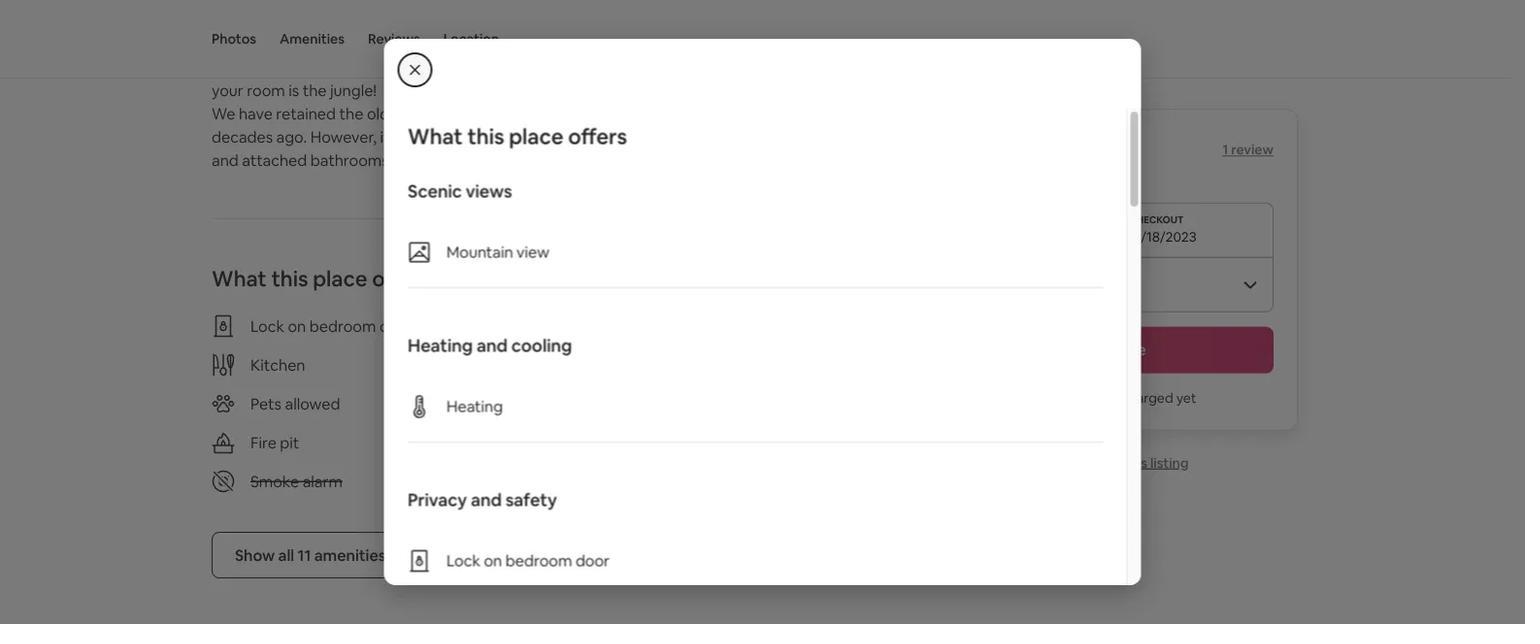 Task type: describe. For each thing, give the bounding box(es) containing it.
2 horizontal spatial this
[[1124, 454, 1148, 471]]

also
[[427, 127, 455, 146]]

you won't be charged yet
[[1038, 389, 1197, 406]]

what this place offers for on
[[212, 264, 431, 292]]

heating for heating and cooling
[[407, 334, 473, 357]]

this for on
[[271, 264, 308, 292]]

1 to from the left
[[556, 57, 572, 77]]

with
[[392, 150, 424, 170]]

that
[[675, 103, 704, 123]]

0 vertical spatial door
[[380, 316, 414, 336]]

mountain
[[446, 242, 513, 262]]

rustic
[[504, 103, 544, 123]]

pets
[[251, 394, 282, 414]]

the down jungle!
[[339, 103, 364, 123]]

the up while
[[445, 33, 469, 53]]

what this place offers dialog
[[384, 39, 1142, 624]]

we
[[212, 103, 235, 123]]

himalayan
[[514, 33, 588, 53]]

door inside the what this place offers dialog
[[575, 551, 609, 571]]

scenic views
[[407, 180, 512, 202]]

0 horizontal spatial bedroom
[[310, 316, 376, 336]]

world
[[393, 103, 433, 123]]

sooty's
[[212, 33, 264, 53]]

the down experience
[[303, 80, 327, 100]]

smoke
[[251, 471, 299, 491]]

won't
[[1064, 389, 1099, 406]]

infrastructure
[[573, 103, 671, 123]]

amenities
[[314, 545, 386, 565]]

this for views
[[467, 123, 504, 151]]

ago.
[[276, 127, 307, 146]]

0 vertical spatial on
[[288, 316, 306, 336]]

1 old from the left
[[367, 103, 389, 123]]

and left cooling
[[476, 334, 507, 357]]

privacy and safety
[[407, 488, 557, 511]]

experience
[[283, 57, 363, 77]]

mountain view
[[446, 242, 549, 262]]

retained
[[276, 103, 336, 123]]

report
[[1077, 454, 1121, 471]]

was
[[708, 103, 736, 123]]

2 old from the left
[[547, 103, 570, 123]]

allowed
[[285, 394, 340, 414]]

reviews button
[[368, 0, 420, 78]]

reviews
[[368, 30, 420, 48]]

and left safety
[[470, 488, 501, 511]]

room
[[247, 80, 285, 100]]

you
[[1038, 389, 1061, 406]]

location button
[[444, 0, 499, 78]]

photos
[[212, 30, 256, 48]]

0 vertical spatial of
[[366, 57, 382, 77]]

11/18/2023 button
[[961, 202, 1274, 257]]

location
[[444, 30, 499, 48]]

carbon monoxide alarm
[[576, 432, 747, 452]]

well-
[[427, 150, 461, 170]]

fire
[[251, 432, 277, 452]]

your
[[212, 80, 244, 100]]

after
[[656, 57, 692, 77]]

1 horizontal spatial alarm
[[707, 432, 747, 452]]

close
[[516, 57, 553, 77]]

spacious
[[726, 127, 788, 146]]

authentic
[[212, 57, 280, 77]]

privacy
[[407, 488, 467, 511]]

charged
[[1122, 389, 1174, 406]]

amenities button
[[280, 0, 345, 78]]

pit
[[280, 432, 299, 452]]

lock inside the what this place offers dialog
[[446, 551, 480, 571]]

hideout
[[267, 33, 325, 53]]

now
[[393, 127, 424, 146]]

1 horizontal spatial of
[[486, 103, 501, 123]]

and up all,
[[688, 33, 715, 53]]

what this place offers for views
[[407, 123, 627, 151]]

inside
[[400, 33, 441, 53]]

bedroom inside the what this place offers dialog
[[505, 551, 572, 571]]

nature;
[[603, 57, 653, 77]]

listing
[[1151, 454, 1189, 471]]

1 review button
[[1223, 141, 1274, 158]]

equipped
[[461, 150, 529, 170]]

1 vertical spatial is
[[289, 80, 299, 100]]

photos button
[[212, 0, 256, 78]]

park
[[654, 33, 685, 53]]

backyard
[[745, 57, 811, 77]]

some
[[533, 127, 573, 146]]

review
[[1232, 141, 1274, 158]]

show all 11 amenities button
[[212, 532, 409, 579]]

amenities
[[280, 30, 345, 48]]

heating for heating
[[446, 397, 503, 417]]

heating and cooling
[[407, 334, 572, 357]]

lock on bedroom door inside the what this place offers dialog
[[446, 551, 609, 571]]

cooling
[[511, 334, 572, 357]]

national
[[591, 33, 650, 53]]



Task type: vqa. For each thing, say whether or not it's contained in the screenshot.
You won't be charged yet
yes



Task type: locate. For each thing, give the bounding box(es) containing it.
1 horizontal spatial bedroom
[[505, 551, 572, 571]]

door
[[380, 316, 414, 336], [575, 551, 609, 571]]

0 horizontal spatial lock
[[251, 316, 285, 336]]

0 vertical spatial what this place offers
[[407, 123, 627, 151]]

view
[[516, 242, 549, 262]]

1 horizontal spatial lock
[[446, 551, 480, 571]]

1 vertical spatial heating
[[446, 397, 503, 417]]

all,
[[695, 57, 714, 77]]

0 vertical spatial bedroom
[[310, 316, 376, 336]]

and
[[688, 33, 715, 53], [212, 150, 239, 170], [476, 334, 507, 357], [470, 488, 501, 511]]

the right all,
[[717, 57, 741, 77]]

2 vertical spatial of
[[707, 127, 722, 146]]

old
[[367, 103, 389, 123], [547, 103, 570, 123]]

1 horizontal spatial lock on bedroom door
[[446, 551, 609, 571]]

sooty's hideout is located inside the great himalayan national park and offers you an authentic experience of luxury while being close to the nature; after all, the backyard to your room is the jungle! we have retained the old world charm of rustic old infrastructure that was abandoned 2 decades ago. however, it now also offers you some city conveniences of spacious rooms and attached bathrooms with well-equipped furnishing.
[[212, 33, 840, 170]]

1 review
[[1223, 141, 1274, 158]]

attached
[[242, 150, 307, 170]]

have
[[239, 103, 273, 123]]

smoke alarm
[[251, 471, 343, 491]]

show all 11 amenities
[[235, 545, 386, 565]]

alarm right smoke
[[303, 471, 343, 491]]

rooms
[[792, 127, 837, 146]]

2 vertical spatial this
[[1124, 454, 1148, 471]]

this left listing
[[1124, 454, 1148, 471]]

jungle!
[[330, 80, 377, 100]]

decades
[[212, 127, 273, 146]]

while
[[431, 57, 468, 77]]

0 horizontal spatial place
[[313, 264, 368, 292]]

what for scenic
[[407, 123, 462, 151]]

to right backyard
[[814, 57, 830, 77]]

great
[[472, 33, 511, 53]]

fire pit
[[251, 432, 299, 452]]

0 vertical spatial lock
[[251, 316, 285, 336]]

1 horizontal spatial to
[[814, 57, 830, 77]]

1 vertical spatial door
[[575, 551, 609, 571]]

lock on bedroom door
[[251, 316, 414, 336], [446, 551, 609, 571]]

1 horizontal spatial place
[[509, 123, 563, 151]]

of left rustic
[[486, 103, 501, 123]]

0 horizontal spatial lock on bedroom door
[[251, 316, 414, 336]]

offers
[[718, 33, 760, 53], [568, 123, 627, 151], [459, 127, 501, 146], [372, 264, 431, 292]]

all
[[278, 545, 294, 565]]

0 vertical spatial place
[[509, 123, 563, 151]]

to
[[556, 57, 572, 77], [814, 57, 830, 77]]

place for on
[[313, 264, 368, 292]]

conveniences
[[606, 127, 704, 146]]

1 horizontal spatial on
[[484, 551, 502, 571]]

place for views
[[509, 123, 563, 151]]

1 vertical spatial lock on bedroom door
[[446, 551, 609, 571]]

old up some at left top
[[547, 103, 570, 123]]

kitchen
[[251, 355, 305, 375]]

1 vertical spatial this
[[271, 264, 308, 292]]

carbon
[[576, 432, 629, 452]]

place
[[509, 123, 563, 151], [313, 264, 368, 292]]

it
[[380, 127, 390, 146]]

report this listing
[[1077, 454, 1189, 471]]

0 vertical spatial this
[[467, 123, 504, 151]]

1 vertical spatial what this place offers
[[212, 264, 431, 292]]

1 horizontal spatial what
[[407, 123, 462, 151]]

on inside the what this place offers dialog
[[484, 551, 502, 571]]

0 vertical spatial heating
[[407, 334, 473, 357]]

located
[[342, 33, 397, 53]]

alarm right monoxide
[[707, 432, 747, 452]]

1 vertical spatial on
[[484, 551, 502, 571]]

you down rustic
[[504, 127, 530, 146]]

you up backyard
[[764, 33, 790, 53]]

abandoned
[[739, 103, 821, 123]]

monoxide
[[632, 432, 704, 452]]

bedroom
[[310, 316, 376, 336], [505, 551, 572, 571]]

1 horizontal spatial you
[[764, 33, 790, 53]]

furnishing.
[[533, 150, 607, 170]]

0 vertical spatial you
[[764, 33, 790, 53]]

of down located
[[366, 57, 382, 77]]

city
[[576, 127, 603, 146]]

yet
[[1177, 389, 1197, 406]]

bedroom down safety
[[505, 551, 572, 571]]

0 horizontal spatial what
[[212, 264, 267, 292]]

1 vertical spatial you
[[504, 127, 530, 146]]

reserve button
[[961, 327, 1274, 373]]

luxury
[[385, 57, 428, 77]]

of down was
[[707, 127, 722, 146]]

lock down privacy and safety
[[446, 551, 480, 571]]

being
[[472, 57, 512, 77]]

charm
[[437, 103, 482, 123]]

an
[[793, 33, 810, 53]]

on down privacy and safety
[[484, 551, 502, 571]]

reserve
[[1088, 340, 1147, 360]]

and down decades
[[212, 150, 239, 170]]

what
[[407, 123, 462, 151], [212, 264, 267, 292]]

11
[[298, 545, 311, 565]]

1 vertical spatial of
[[486, 103, 501, 123]]

lock on bedroom door up kitchen
[[251, 316, 414, 336]]

show
[[235, 545, 275, 565]]

is
[[328, 33, 339, 53], [289, 80, 299, 100]]

on up kitchen
[[288, 316, 306, 336]]

to down himalayan
[[556, 57, 572, 77]]

0 horizontal spatial alarm
[[303, 471, 343, 491]]

this up kitchen
[[271, 264, 308, 292]]

report this listing button
[[1046, 454, 1189, 471]]

1
[[1223, 141, 1229, 158]]

0 horizontal spatial you
[[504, 127, 530, 146]]

1 horizontal spatial door
[[575, 551, 609, 571]]

11/18/2023
[[1130, 228, 1197, 245]]

0 vertical spatial is
[[328, 33, 339, 53]]

lock up kitchen
[[251, 316, 285, 336]]

0 horizontal spatial on
[[288, 316, 306, 336]]

0 vertical spatial alarm
[[707, 432, 747, 452]]

old up 'it'
[[367, 103, 389, 123]]

0 vertical spatial what
[[407, 123, 462, 151]]

heating
[[407, 334, 473, 357], [446, 397, 503, 417]]

on
[[288, 316, 306, 336], [484, 551, 502, 571]]

2 horizontal spatial of
[[707, 127, 722, 146]]

of
[[366, 57, 382, 77], [486, 103, 501, 123], [707, 127, 722, 146]]

is up retained
[[289, 80, 299, 100]]

1 vertical spatial bedroom
[[505, 551, 572, 571]]

scenic
[[407, 180, 462, 202]]

1 vertical spatial what
[[212, 264, 267, 292]]

1 vertical spatial alarm
[[303, 471, 343, 491]]

is up experience
[[328, 33, 339, 53]]

1 horizontal spatial this
[[467, 123, 504, 151]]

0 horizontal spatial is
[[289, 80, 299, 100]]

bathrooms
[[311, 150, 389, 170]]

1 vertical spatial place
[[313, 264, 368, 292]]

this inside the what this place offers dialog
[[467, 123, 504, 151]]

0 horizontal spatial door
[[380, 316, 414, 336]]

what for lock
[[212, 264, 267, 292]]

be
[[1102, 389, 1119, 406]]

safety
[[505, 488, 557, 511]]

0 vertical spatial lock on bedroom door
[[251, 316, 414, 336]]

1 horizontal spatial is
[[328, 33, 339, 53]]

lock
[[251, 316, 285, 336], [446, 551, 480, 571]]

offers inside dialog
[[568, 123, 627, 151]]

however,
[[310, 127, 377, 146]]

bedroom up allowed
[[310, 316, 376, 336]]

what inside the what this place offers dialog
[[407, 123, 462, 151]]

2 to from the left
[[814, 57, 830, 77]]

views
[[465, 180, 512, 202]]

0 horizontal spatial old
[[367, 103, 389, 123]]

what this place offers
[[407, 123, 627, 151], [212, 264, 431, 292]]

1 vertical spatial lock
[[446, 551, 480, 571]]

0 horizontal spatial of
[[366, 57, 382, 77]]

place inside dialog
[[509, 123, 563, 151]]

2
[[824, 103, 833, 123]]

1 horizontal spatial old
[[547, 103, 570, 123]]

0 horizontal spatial this
[[271, 264, 308, 292]]

this
[[467, 123, 504, 151], [271, 264, 308, 292], [1124, 454, 1148, 471]]

this right also
[[467, 123, 504, 151]]

the left nature;
[[575, 57, 600, 77]]

0 horizontal spatial to
[[556, 57, 572, 77]]

the
[[445, 33, 469, 53], [575, 57, 600, 77], [717, 57, 741, 77], [303, 80, 327, 100], [339, 103, 364, 123]]

lock on bedroom door down safety
[[446, 551, 609, 571]]

what this place offers inside dialog
[[407, 123, 627, 151]]



